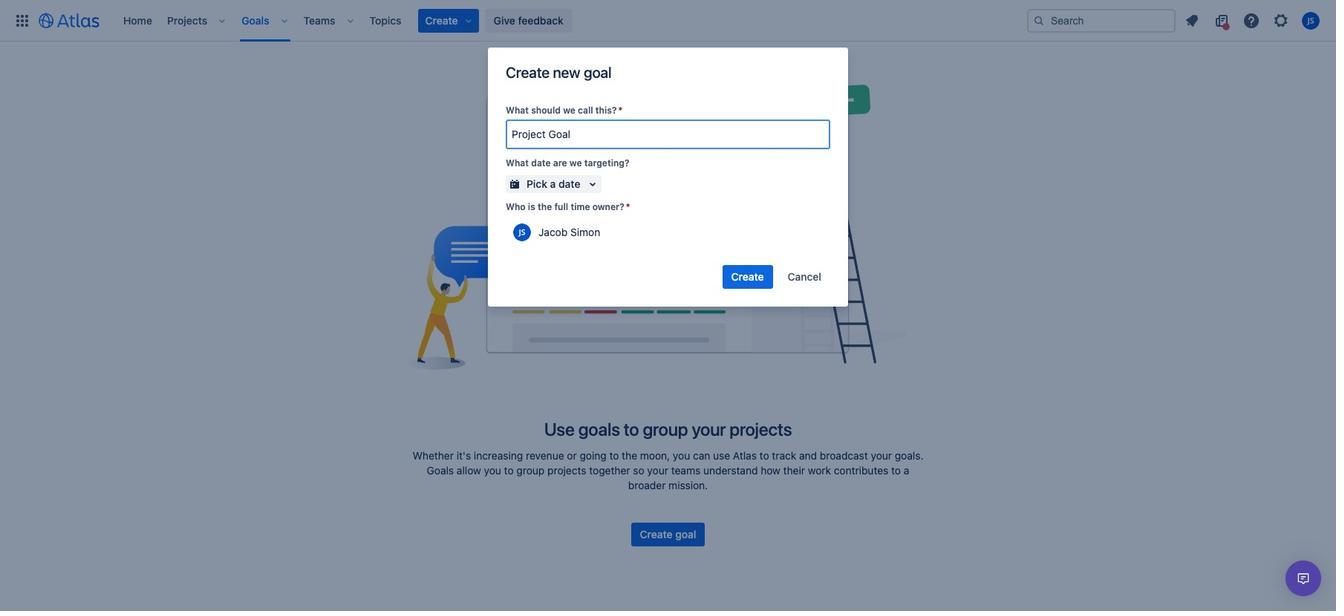 Task type: locate. For each thing, give the bounding box(es) containing it.
a inside whether it's increasing revenue or going to the moon, you can use atlas to track and broadcast your goals. goals allow you to group projects together so your teams understand how their work contributes to a broader mission.
[[904, 464, 909, 477]]

your
[[692, 419, 726, 440], [871, 449, 892, 462], [647, 464, 668, 477]]

banner
[[0, 0, 1336, 42]]

* right owner?
[[626, 201, 630, 212]]

to up together
[[609, 449, 619, 462]]

1 vertical spatial we
[[570, 157, 582, 169]]

you
[[673, 449, 690, 462], [484, 464, 501, 477]]

create down broader
[[640, 528, 673, 541]]

goal inside button
[[675, 528, 696, 541]]

0 horizontal spatial goal
[[584, 64, 612, 81]]

2 what from the top
[[506, 157, 529, 169]]

date left are
[[531, 157, 551, 169]]

use goals to group your projects
[[544, 419, 792, 440]]

you down increasing
[[484, 464, 501, 477]]

what for what date are we targeting?
[[506, 157, 529, 169]]

1 horizontal spatial date
[[559, 177, 580, 190]]

0 vertical spatial the
[[538, 201, 552, 212]]

to right goals
[[624, 419, 639, 440]]

0 vertical spatial what
[[506, 105, 529, 116]]

moon,
[[640, 449, 670, 462]]

goal right "new"
[[584, 64, 612, 81]]

goals inside 'goals' 'link'
[[242, 14, 269, 26]]

to
[[624, 419, 639, 440], [609, 449, 619, 462], [760, 449, 769, 462], [504, 464, 514, 477], [891, 464, 901, 477]]

projects down or
[[547, 464, 586, 477]]

date
[[531, 157, 551, 169], [559, 177, 580, 190]]

0 horizontal spatial projects
[[547, 464, 586, 477]]

a right "pick"
[[550, 177, 556, 190]]

jacob simon
[[538, 226, 600, 239]]

0 horizontal spatial group
[[516, 464, 545, 477]]

a down goals. on the bottom
[[904, 464, 909, 477]]

owner?
[[592, 201, 624, 212]]

1 horizontal spatial *
[[626, 201, 630, 212]]

their
[[783, 464, 805, 477]]

1 horizontal spatial projects
[[730, 419, 792, 440]]

0 horizontal spatial goals
[[242, 14, 269, 26]]

create left "new"
[[506, 64, 550, 81]]

1 horizontal spatial a
[[904, 464, 909, 477]]

goals inside whether it's increasing revenue or going to the moon, you can use atlas to track and broadcast your goals. goals allow you to group projects together so your teams understand how their work contributes to a broader mission.
[[427, 464, 454, 477]]

0 horizontal spatial your
[[647, 464, 668, 477]]

group inside whether it's increasing revenue or going to the moon, you can use atlas to track and broadcast your goals. goals allow you to group projects together so your teams understand how their work contributes to a broader mission.
[[516, 464, 545, 477]]

1 vertical spatial goals
[[427, 464, 454, 477]]

create goal
[[640, 528, 696, 541]]

group down revenue
[[516, 464, 545, 477]]

create inside button
[[731, 270, 764, 283]]

you up teams
[[673, 449, 690, 462]]

1 horizontal spatial group
[[643, 419, 688, 440]]

the right is
[[538, 201, 552, 212]]

pick
[[527, 177, 547, 190]]

1 vertical spatial the
[[622, 449, 637, 462]]

new
[[553, 64, 580, 81]]

the
[[538, 201, 552, 212], [622, 449, 637, 462]]

1 what from the top
[[506, 105, 529, 116]]

1 vertical spatial goal
[[675, 528, 696, 541]]

projects up atlas on the bottom of the page
[[730, 419, 792, 440]]

teams link
[[299, 9, 340, 32]]

search image
[[1033, 14, 1045, 26]]

goals down whether
[[427, 464, 454, 477]]

what up "pick"
[[506, 157, 529, 169]]

create
[[506, 64, 550, 81], [731, 270, 764, 283], [640, 528, 673, 541]]

1 vertical spatial projects
[[547, 464, 586, 477]]

cancel button
[[779, 265, 830, 289]]

together
[[589, 464, 630, 477]]

0 horizontal spatial create
[[506, 64, 550, 81]]

0 horizontal spatial you
[[484, 464, 501, 477]]

a inside dropdown button
[[550, 177, 556, 190]]

1 horizontal spatial goal
[[675, 528, 696, 541]]

or
[[567, 449, 577, 462]]

0 horizontal spatial a
[[550, 177, 556, 190]]

use
[[544, 419, 575, 440]]

we right are
[[570, 157, 582, 169]]

*
[[618, 105, 623, 116], [626, 201, 630, 212]]

goals
[[578, 419, 620, 440]]

goals
[[242, 14, 269, 26], [427, 464, 454, 477]]

your up can at the bottom right of page
[[692, 419, 726, 440]]

1 horizontal spatial create
[[640, 528, 673, 541]]

0 vertical spatial a
[[550, 177, 556, 190]]

projects
[[167, 14, 207, 26]]

1 vertical spatial create
[[731, 270, 764, 283]]

goal
[[584, 64, 612, 81], [675, 528, 696, 541]]

projects
[[730, 419, 792, 440], [547, 464, 586, 477]]

1 horizontal spatial you
[[673, 449, 690, 462]]

the inside whether it's increasing revenue or going to the moon, you can use atlas to track and broadcast your goals. goals allow you to group projects together so your teams understand how their work contributes to a broader mission.
[[622, 449, 637, 462]]

0 vertical spatial projects
[[730, 419, 792, 440]]

a
[[550, 177, 556, 190], [904, 464, 909, 477]]

group up moon,
[[643, 419, 688, 440]]

your up contributes
[[871, 449, 892, 462]]

2 horizontal spatial create
[[731, 270, 764, 283]]

home
[[123, 14, 152, 26]]

0 horizontal spatial *
[[618, 105, 623, 116]]

increasing
[[474, 449, 523, 462]]

topics
[[370, 14, 401, 26]]

what left "should" on the left
[[506, 105, 529, 116]]

1 horizontal spatial your
[[692, 419, 726, 440]]

simon
[[570, 226, 600, 239]]

are
[[553, 157, 567, 169]]

goals left teams
[[242, 14, 269, 26]]

1 horizontal spatial goals
[[427, 464, 454, 477]]

we left call
[[563, 105, 575, 116]]

None field
[[507, 121, 829, 148]]

1 vertical spatial your
[[871, 449, 892, 462]]

* right this?
[[618, 105, 623, 116]]

goal down mission.
[[675, 528, 696, 541]]

we
[[563, 105, 575, 116], [570, 157, 582, 169]]

broader
[[628, 479, 666, 492]]

0 vertical spatial group
[[643, 419, 688, 440]]

0 vertical spatial *
[[618, 105, 623, 116]]

1 vertical spatial what
[[506, 157, 529, 169]]

the up so
[[622, 449, 637, 462]]

projects inside whether it's increasing revenue or going to the moon, you can use atlas to track and broadcast your goals. goals allow you to group projects together so your teams understand how their work contributes to a broader mission.
[[547, 464, 586, 477]]

group
[[643, 419, 688, 440], [516, 464, 545, 477]]

pick a date button
[[506, 175, 601, 193]]

banner containing home
[[0, 0, 1336, 42]]

2 vertical spatial your
[[647, 464, 668, 477]]

how
[[761, 464, 780, 477]]

call
[[578, 105, 593, 116]]

0 vertical spatial goals
[[242, 14, 269, 26]]

1 horizontal spatial the
[[622, 449, 637, 462]]

whether
[[413, 449, 454, 462]]

1 vertical spatial a
[[904, 464, 909, 477]]

teams
[[303, 14, 335, 26]]

0 vertical spatial date
[[531, 157, 551, 169]]

0 vertical spatial create
[[506, 64, 550, 81]]

2 vertical spatial create
[[640, 528, 673, 541]]

create left cancel
[[731, 270, 764, 283]]

1 vertical spatial date
[[559, 177, 580, 190]]

0 horizontal spatial the
[[538, 201, 552, 212]]

1 vertical spatial group
[[516, 464, 545, 477]]

date down what date are we targeting?
[[559, 177, 580, 190]]

1 vertical spatial *
[[626, 201, 630, 212]]

contributes
[[834, 464, 888, 477]]

full
[[554, 201, 568, 212]]

your down moon,
[[647, 464, 668, 477]]

this?
[[596, 105, 617, 116]]

targeting?
[[584, 157, 629, 169]]

what
[[506, 105, 529, 116], [506, 157, 529, 169]]

create inside button
[[640, 528, 673, 541]]



Task type: vqa. For each thing, say whether or not it's contained in the screenshot.
banner containing Home
yes



Task type: describe. For each thing, give the bounding box(es) containing it.
to up how in the right of the page
[[760, 449, 769, 462]]

2 horizontal spatial your
[[871, 449, 892, 462]]

0 vertical spatial your
[[692, 419, 726, 440]]

who
[[506, 201, 526, 212]]

can
[[693, 449, 710, 462]]

to down increasing
[[504, 464, 514, 477]]

track
[[772, 449, 796, 462]]

feedback
[[518, 14, 564, 26]]

give feedback
[[494, 14, 564, 26]]

give feedback button
[[485, 9, 572, 32]]

going
[[580, 449, 607, 462]]

open intercom messenger image
[[1294, 570, 1312, 587]]

create for create
[[731, 270, 764, 283]]

create new goal
[[506, 64, 612, 81]]

atlas
[[733, 449, 757, 462]]

0 horizontal spatial date
[[531, 157, 551, 169]]

0 vertical spatial we
[[563, 105, 575, 116]]

create for create new goal
[[506, 64, 550, 81]]

1 vertical spatial you
[[484, 464, 501, 477]]

create goal button
[[631, 523, 705, 547]]

should
[[531, 105, 561, 116]]

0 vertical spatial goal
[[584, 64, 612, 81]]

work
[[808, 464, 831, 477]]

0 vertical spatial you
[[673, 449, 690, 462]]

is
[[528, 201, 535, 212]]

what should we call this? *
[[506, 105, 623, 116]]

jacob
[[538, 226, 568, 239]]

allow
[[457, 464, 481, 477]]

pick a date
[[527, 177, 580, 190]]

help image
[[1243, 12, 1260, 29]]

so
[[633, 464, 644, 477]]

broadcast
[[820, 449, 868, 462]]

use
[[713, 449, 730, 462]]

understand
[[703, 464, 758, 477]]

give
[[494, 14, 515, 26]]

top element
[[9, 0, 1027, 41]]

home link
[[119, 9, 157, 32]]

topics link
[[365, 9, 406, 32]]

cancel
[[788, 270, 821, 283]]

to down goals. on the bottom
[[891, 464, 901, 477]]

and
[[799, 449, 817, 462]]

Search field
[[1027, 9, 1176, 32]]

teams
[[671, 464, 701, 477]]

revenue
[[526, 449, 564, 462]]

time
[[571, 201, 590, 212]]

what date are we targeting?
[[506, 157, 629, 169]]

who is the full time owner? *
[[506, 201, 630, 212]]

mission.
[[669, 479, 708, 492]]

date inside dropdown button
[[559, 177, 580, 190]]

it's
[[457, 449, 471, 462]]

create button
[[722, 265, 773, 289]]

goals link
[[237, 9, 274, 32]]

whether it's increasing revenue or going to the moon, you can use atlas to track and broadcast your goals. goals allow you to group projects together so your teams understand how their work contributes to a broader mission.
[[413, 449, 924, 492]]

projects link
[[163, 9, 212, 32]]

create for create goal
[[640, 528, 673, 541]]

goals.
[[895, 449, 924, 462]]

what for what should we call this? *
[[506, 105, 529, 116]]



